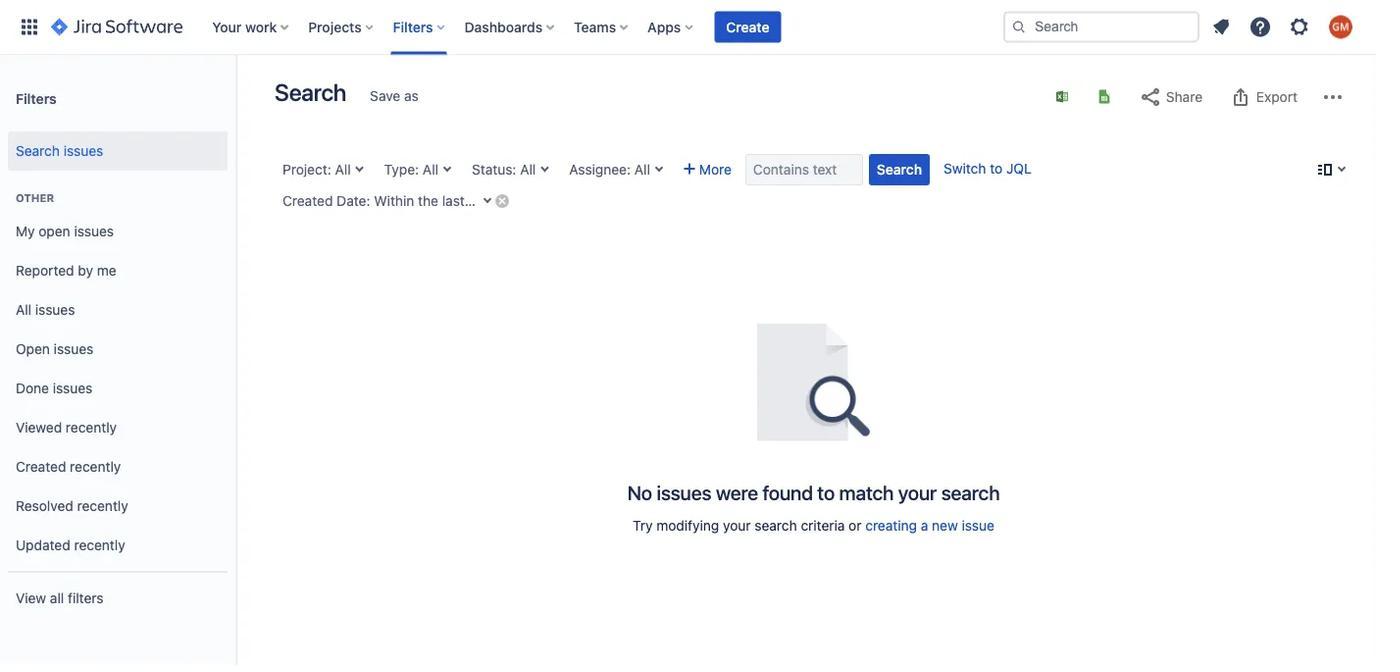 Task type: describe. For each thing, give the bounding box(es) containing it.
other group
[[8, 171, 228, 571]]

status: all
[[472, 161, 536, 178]]

your profile and settings image
[[1329, 15, 1353, 39]]

0 vertical spatial search
[[941, 481, 1000, 504]]

save
[[370, 88, 401, 104]]

creating
[[865, 517, 917, 534]]

my
[[16, 223, 35, 239]]

were
[[716, 481, 758, 504]]

0 vertical spatial to
[[990, 160, 1003, 177]]

apps button
[[642, 11, 701, 43]]

issues right open at the top left of page
[[74, 223, 114, 239]]

your
[[212, 19, 242, 35]]

4
[[468, 193, 477, 209]]

view all filters link
[[8, 579, 228, 618]]

or
[[849, 517, 862, 534]]

resolved recently
[[16, 498, 128, 514]]

created date: within the last 4 weeks, 2 days
[[283, 193, 570, 209]]

filters inside popup button
[[393, 19, 433, 35]]

more
[[699, 161, 732, 178]]

try modifying your search criteria or creating a new issue
[[633, 517, 995, 534]]

criteria
[[801, 517, 845, 534]]

status:
[[472, 161, 516, 178]]

my open issues
[[16, 223, 114, 239]]

1 horizontal spatial search
[[275, 78, 346, 106]]

try
[[633, 517, 653, 534]]

updated recently
[[16, 537, 125, 553]]

a
[[921, 517, 928, 534]]

dashboards
[[465, 19, 543, 35]]

share link
[[1129, 81, 1213, 113]]

modifying
[[657, 517, 719, 534]]

2
[[528, 193, 536, 209]]

assignee:
[[569, 161, 631, 178]]

notifications image
[[1210, 15, 1233, 39]]

your work button
[[206, 11, 296, 43]]

no
[[627, 481, 652, 504]]

created recently link
[[8, 447, 228, 487]]

done
[[16, 380, 49, 396]]

as
[[404, 88, 419, 104]]

all for status: all
[[520, 161, 536, 178]]

view all filters
[[16, 590, 104, 606]]

viewed recently link
[[8, 408, 228, 447]]

search for search button
[[877, 161, 922, 178]]

within
[[374, 193, 414, 209]]

filters
[[68, 590, 104, 606]]

search image
[[1011, 19, 1027, 35]]

updated
[[16, 537, 70, 553]]

open
[[39, 223, 70, 239]]

issues for search issues
[[63, 143, 103, 159]]

dashboards button
[[459, 11, 562, 43]]

your work
[[212, 19, 277, 35]]

all issues
[[16, 302, 75, 318]]

export
[[1256, 89, 1298, 105]]

Search field
[[1004, 11, 1200, 43]]

save as button
[[360, 80, 429, 112]]

remove criteria image
[[494, 193, 510, 208]]

reported by me
[[16, 263, 116, 279]]

me
[[97, 263, 116, 279]]

help image
[[1249, 15, 1272, 39]]

created for created date: within the last 4 weeks, 2 days
[[283, 193, 333, 209]]

open issues
[[16, 341, 93, 357]]

type: all
[[384, 161, 438, 178]]

open in google sheets image
[[1097, 89, 1112, 104]]

projects button
[[302, 11, 381, 43]]

created for created recently
[[16, 459, 66, 475]]

switch
[[944, 160, 986, 177]]

all
[[50, 590, 64, 606]]

reported by me link
[[8, 251, 228, 290]]

by
[[78, 263, 93, 279]]

recently for resolved recently
[[77, 498, 128, 514]]

switch to jql link
[[944, 160, 1032, 177]]

creating a new issue link
[[865, 517, 995, 534]]

all for project: all
[[335, 161, 351, 178]]

found
[[763, 481, 813, 504]]

appswitcher icon image
[[18, 15, 41, 39]]

updated recently link
[[8, 526, 228, 565]]

apps
[[648, 19, 681, 35]]

viewed
[[16, 419, 62, 436]]

export button
[[1219, 81, 1308, 113]]

other
[[16, 192, 54, 205]]

share
[[1166, 89, 1203, 105]]

resolved
[[16, 498, 73, 514]]



Task type: locate. For each thing, give the bounding box(es) containing it.
days
[[540, 193, 570, 209]]

more button
[[676, 154, 740, 185]]

search
[[275, 78, 346, 106], [16, 143, 60, 159], [877, 161, 922, 178]]

1 vertical spatial search
[[755, 517, 797, 534]]

search for search issues
[[16, 143, 60, 159]]

recently up created recently
[[66, 419, 117, 436]]

0 vertical spatial your
[[898, 481, 937, 504]]

issues right the open
[[54, 341, 93, 357]]

reported
[[16, 263, 74, 279]]

open issues link
[[8, 330, 228, 369]]

0 horizontal spatial your
[[723, 517, 751, 534]]

0 vertical spatial search
[[275, 78, 346, 106]]

project:
[[283, 161, 331, 178]]

issue
[[962, 517, 995, 534]]

created down project:
[[283, 193, 333, 209]]

1 horizontal spatial created
[[283, 193, 333, 209]]

filters up as at the top left of the page
[[393, 19, 433, 35]]

created down viewed
[[16, 459, 66, 475]]

sidebar navigation image
[[214, 78, 257, 118]]

to left jql
[[990, 160, 1003, 177]]

0 horizontal spatial to
[[817, 481, 835, 504]]

issues up viewed recently
[[53, 380, 93, 396]]

issues for no issues were found to match your search
[[657, 481, 712, 504]]

0 vertical spatial created
[[283, 193, 333, 209]]

teams button
[[568, 11, 636, 43]]

viewed recently
[[16, 419, 117, 436]]

all inside 'other' "group"
[[16, 302, 31, 318]]

1 vertical spatial to
[[817, 481, 835, 504]]

0 horizontal spatial filters
[[16, 90, 57, 106]]

create
[[726, 19, 770, 35]]

match
[[839, 481, 894, 504]]

to up criteria
[[817, 481, 835, 504]]

new
[[932, 517, 958, 534]]

filters
[[393, 19, 433, 35], [16, 90, 57, 106]]

done issues
[[16, 380, 93, 396]]

teams
[[574, 19, 616, 35]]

project: all
[[283, 161, 351, 178]]

filters button
[[387, 11, 453, 43]]

0 horizontal spatial search
[[755, 517, 797, 534]]

1 horizontal spatial your
[[898, 481, 937, 504]]

type:
[[384, 161, 419, 178]]

my open issues link
[[8, 212, 228, 251]]

search up other
[[16, 143, 60, 159]]

create button
[[714, 11, 781, 43]]

switch to jql
[[944, 160, 1032, 177]]

issues up open issues
[[35, 302, 75, 318]]

issues for all issues
[[35, 302, 75, 318]]

settings image
[[1288, 15, 1312, 39]]

created inside 'link'
[[16, 459, 66, 475]]

search up issue
[[941, 481, 1000, 504]]

search issues link
[[8, 131, 228, 171]]

issues inside group
[[63, 143, 103, 159]]

all up 2
[[520, 161, 536, 178]]

1 horizontal spatial filters
[[393, 19, 433, 35]]

recently
[[66, 419, 117, 436], [70, 459, 121, 475], [77, 498, 128, 514], [74, 537, 125, 553]]

the
[[418, 193, 438, 209]]

created
[[283, 193, 333, 209], [16, 459, 66, 475]]

search inside group
[[16, 143, 60, 159]]

your down were
[[723, 517, 751, 534]]

filters up the 'search issues'
[[16, 90, 57, 106]]

issues for done issues
[[53, 380, 93, 396]]

recently inside 'link'
[[70, 459, 121, 475]]

recently down viewed recently link
[[70, 459, 121, 475]]

date:
[[337, 193, 370, 209]]

search issues
[[16, 143, 103, 159]]

open
[[16, 341, 50, 357]]

0 horizontal spatial created
[[16, 459, 66, 475]]

open in microsoft excel image
[[1055, 89, 1070, 104]]

1 vertical spatial filters
[[16, 90, 57, 106]]

work
[[245, 19, 277, 35]]

search inside button
[[877, 161, 922, 178]]

all up date: in the left of the page
[[335, 161, 351, 178]]

all for type: all
[[423, 161, 438, 178]]

jira software image
[[51, 15, 183, 39], [51, 15, 183, 39]]

all
[[335, 161, 351, 178], [423, 161, 438, 178], [520, 161, 536, 178], [635, 161, 650, 178], [16, 302, 31, 318]]

weeks,
[[481, 193, 524, 209]]

issues for open issues
[[54, 341, 93, 357]]

resolved recently link
[[8, 487, 228, 526]]

banner
[[0, 0, 1376, 55]]

last
[[442, 193, 465, 209]]

0 horizontal spatial search
[[16, 143, 60, 159]]

all right type: at the left of page
[[423, 161, 438, 178]]

recently for created recently
[[70, 459, 121, 475]]

1 vertical spatial created
[[16, 459, 66, 475]]

2 horizontal spatial search
[[877, 161, 922, 178]]

assignee: all
[[569, 161, 650, 178]]

search down found
[[755, 517, 797, 534]]

search left switch
[[877, 161, 922, 178]]

recently down the created recently 'link'
[[77, 498, 128, 514]]

created recently
[[16, 459, 121, 475]]

view
[[16, 590, 46, 606]]

primary element
[[12, 0, 1004, 54]]

save as
[[370, 88, 419, 104]]

all up the open
[[16, 302, 31, 318]]

to
[[990, 160, 1003, 177], [817, 481, 835, 504]]

recently for viewed recently
[[66, 419, 117, 436]]

0 vertical spatial filters
[[393, 19, 433, 35]]

issues
[[63, 143, 103, 159], [74, 223, 114, 239], [35, 302, 75, 318], [54, 341, 93, 357], [53, 380, 93, 396], [657, 481, 712, 504]]

issues up modifying
[[657, 481, 712, 504]]

search button
[[869, 154, 930, 185]]

issues up my open issues at the top left of the page
[[63, 143, 103, 159]]

jql
[[1006, 160, 1032, 177]]

search issues group
[[8, 126, 228, 177]]

all right assignee:
[[635, 161, 650, 178]]

projects
[[308, 19, 362, 35]]

all issues link
[[8, 290, 228, 330]]

your
[[898, 481, 937, 504], [723, 517, 751, 534]]

search down the projects
[[275, 78, 346, 106]]

your up a
[[898, 481, 937, 504]]

done issues link
[[8, 369, 228, 408]]

1 horizontal spatial search
[[941, 481, 1000, 504]]

Search issues using keywords text field
[[745, 154, 863, 185]]

1 vertical spatial search
[[16, 143, 60, 159]]

banner containing your work
[[0, 0, 1376, 55]]

no issues were found to match your search
[[627, 481, 1000, 504]]

2 vertical spatial search
[[877, 161, 922, 178]]

recently down resolved recently link
[[74, 537, 125, 553]]

1 horizontal spatial to
[[990, 160, 1003, 177]]

1 vertical spatial your
[[723, 517, 751, 534]]

recently for updated recently
[[74, 537, 125, 553]]

all for assignee: all
[[635, 161, 650, 178]]



Task type: vqa. For each thing, say whether or not it's contained in the screenshot.
the topmost POST
no



